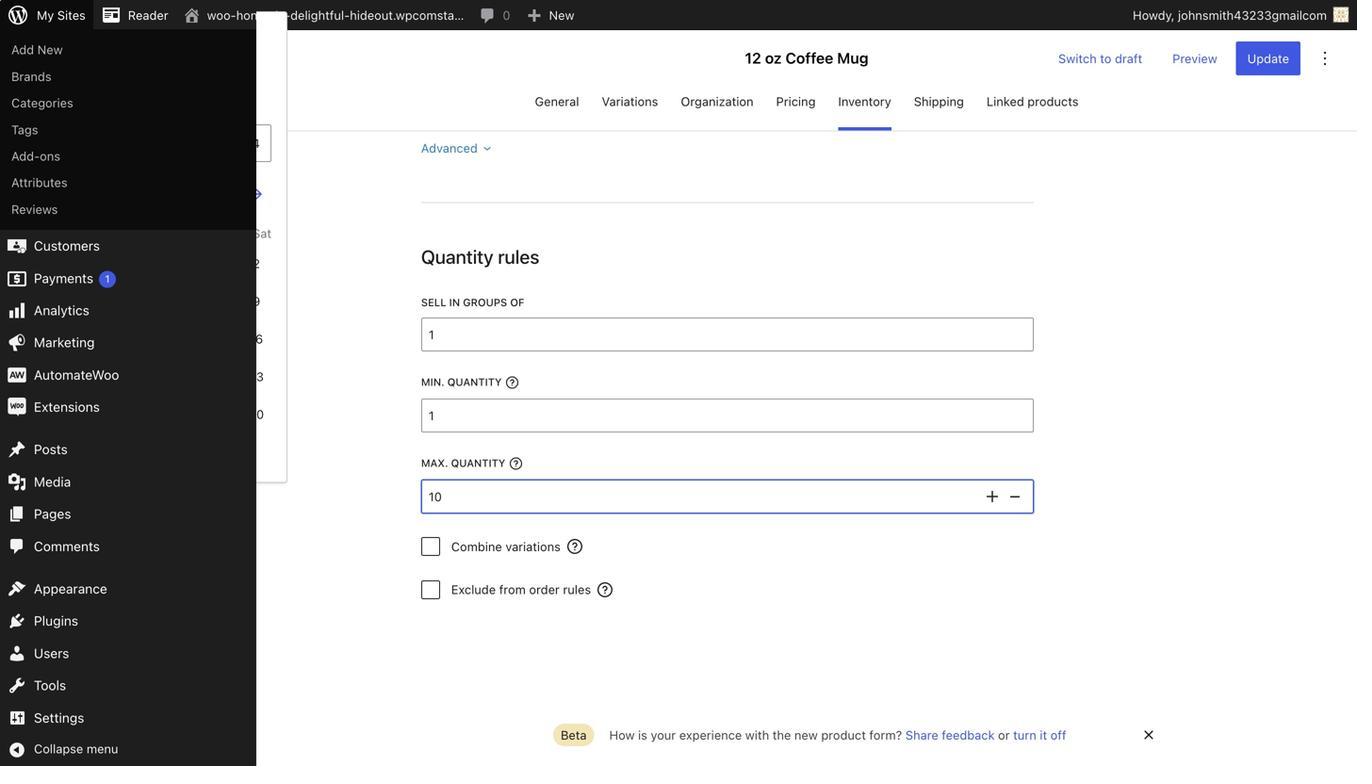 Task type: vqa. For each thing, say whether or not it's contained in the screenshot.
New within the Toolbar navigation
yes



Task type: locate. For each thing, give the bounding box(es) containing it.
beta
[[561, 728, 587, 743]]

linked products button
[[987, 87, 1079, 131]]

0 horizontal spatial new
[[37, 43, 63, 57]]

my
[[37, 8, 54, 22]]

max. quantity
[[421, 458, 506, 470]]

0 vertical spatial new
[[549, 8, 575, 22]]

collapse menu button
[[0, 735, 257, 767]]

plugins
[[34, 614, 78, 629]]

rules right the order
[[563, 583, 591, 597]]

general
[[535, 94, 580, 108]]

tools link
[[0, 670, 257, 702]]

16
[[250, 332, 263, 346]]

0 vertical spatial rules
[[498, 245, 540, 268]]

with
[[746, 728, 770, 743]]

new inside add new link
[[37, 43, 63, 57]]

quantity up in
[[421, 245, 494, 268]]

comments
[[34, 539, 100, 554]]

add new
[[11, 43, 63, 57]]

sat
[[253, 226, 272, 240]]

options image
[[1315, 47, 1337, 70]]

woo-
[[207, 8, 236, 22]]

1
[[105, 273, 110, 285]]

categories
[[11, 96, 73, 110]]

inventory
[[839, 94, 892, 108]]

in
[[446, 25, 456, 39]]

toolbar navigation
[[0, 0, 1358, 34]]

inventory button
[[839, 87, 892, 131]]

2 vertical spatial quantity
[[451, 458, 506, 470]]

woo-honestly-delightful-hideout.wpcomsta… link
[[176, 0, 472, 30]]

users link
[[0, 638, 257, 670]]

quantity right max.
[[451, 458, 506, 470]]

sites
[[57, 8, 86, 22]]

woo-honestly-delightful-hideout.wpcomsta…
[[207, 8, 464, 22]]

9
[[253, 294, 260, 308]]

variations button
[[602, 87, 659, 131]]

new right the 0 at the top
[[549, 8, 575, 22]]

tab list
[[257, 87, 1358, 131]]

pricing
[[777, 94, 816, 108]]

rules
[[498, 245, 540, 268], [563, 583, 591, 597]]

advanced button
[[421, 140, 495, 157]]

1 horizontal spatial rules
[[563, 583, 591, 597]]

Sell in groups of field
[[421, 318, 1027, 352]]

posts link
[[0, 434, 257, 466]]

shipping
[[915, 94, 965, 108]]

variations
[[602, 94, 659, 108]]

1 vertical spatial new
[[37, 43, 63, 57]]

Out of stock radio
[[421, 57, 440, 76]]

sell in groups of
[[421, 297, 525, 309]]

is
[[638, 728, 648, 743]]

switch to draft button
[[1048, 41, 1154, 75]]

0 vertical spatial quantity
[[421, 245, 494, 268]]

all products
[[11, 16, 80, 30]]

brands link
[[0, 63, 257, 90]]

0 link
[[472, 0, 518, 30]]

tags
[[11, 122, 38, 137]]

reviews
[[11, 202, 58, 216]]

share
[[906, 728, 939, 743]]

view next month image
[[243, 183, 266, 205]]

reviews link
[[0, 196, 257, 223]]

tab list containing general
[[257, 87, 1358, 131]]

hideout.wpcomsta…
[[350, 8, 464, 22]]

quantity right min. at the left of the page
[[448, 376, 502, 389]]

quantity
[[421, 245, 494, 268], [448, 376, 502, 389], [451, 458, 506, 470]]

1 vertical spatial quantity
[[448, 376, 502, 389]]

attributes link
[[0, 169, 257, 196]]

coffee
[[786, 49, 834, 67]]

product
[[822, 728, 867, 743]]

analytics link
[[0, 295, 257, 327]]

pricing button
[[777, 87, 816, 131]]

draft
[[1116, 51, 1143, 66]]

brands
[[11, 69, 51, 83]]

increment image
[[982, 486, 1004, 508]]

media link
[[0, 466, 257, 499]]

how is your experience with the new product form? share feedback or turn it off
[[610, 728, 1067, 743]]

settings
[[34, 710, 84, 726]]

2 button
[[241, 248, 272, 279]]

new down all products
[[37, 43, 63, 57]]

1 vertical spatial rules
[[563, 583, 591, 597]]

all
[[11, 16, 26, 30]]

extensions
[[34, 399, 100, 415]]

collapse
[[34, 742, 83, 756]]

16 button
[[241, 324, 272, 354]]

marketing
[[34, 335, 95, 350]]

new
[[549, 8, 575, 22], [37, 43, 63, 57]]

customers link
[[0, 230, 257, 262]]

off
[[1051, 728, 1067, 743]]

Min. Quantity field
[[421, 399, 1027, 433]]

advanced
[[421, 141, 478, 155]]

quantity rules
[[421, 245, 540, 268]]

1 horizontal spatial new
[[549, 8, 575, 22]]

oz
[[765, 49, 782, 67]]

settings link
[[0, 702, 257, 735]]

appearance link
[[0, 573, 257, 606]]

rules up of
[[498, 245, 540, 268]]

or
[[999, 728, 1010, 743]]



Task type: describe. For each thing, give the bounding box(es) containing it.
extensions link
[[0, 391, 257, 424]]

in stock
[[446, 25, 491, 39]]

23
[[249, 370, 264, 384]]

form?
[[870, 728, 903, 743]]

organization button
[[681, 87, 754, 131]]

max.
[[421, 458, 448, 470]]

update button
[[1237, 41, 1301, 75]]

new link
[[518, 0, 582, 30]]

automatewoo
[[34, 367, 119, 383]]

product editor top bar. region
[[257, 30, 1358, 131]]

my sites
[[37, 8, 86, 22]]

attributes
[[11, 176, 68, 190]]

variations
[[506, 540, 561, 554]]

hide this message image
[[1138, 724, 1161, 747]]

add-
[[11, 149, 40, 163]]

linked
[[987, 94, 1025, 108]]

add new link
[[0, 36, 257, 63]]

to
[[1101, 51, 1112, 66]]

switch
[[1059, 51, 1097, 66]]

exclude from order rules
[[452, 583, 591, 597]]

30
[[249, 407, 264, 421]]

add-ons
[[11, 149, 60, 163]]

In stock radio
[[421, 23, 440, 42]]

min. quantity
[[421, 376, 502, 389]]

payments
[[34, 270, 93, 286]]

collapse menu
[[34, 742, 118, 756]]

12
[[745, 49, 762, 67]]

media
[[34, 474, 71, 490]]

pages link
[[0, 499, 257, 531]]

pages
[[34, 507, 71, 522]]

update
[[1248, 51, 1290, 66]]

preview
[[1173, 51, 1218, 65]]

shipping button
[[915, 87, 965, 131]]

add-ons link
[[0, 143, 257, 169]]

block: product section document
[[421, 245, 1034, 646]]

23 button
[[241, 362, 272, 392]]

reader link
[[93, 0, 176, 30]]

experience
[[680, 728, 742, 743]]

On backorder radio
[[421, 91, 440, 109]]

quantity for min.
[[448, 376, 502, 389]]

preview link
[[1162, 41, 1229, 75]]

groups
[[463, 297, 508, 309]]

general button
[[535, 87, 580, 131]]

plugins link
[[0, 606, 257, 638]]

Max. Quantity field
[[421, 480, 982, 514]]

linked products
[[987, 94, 1079, 108]]

Exclude from order rules checkbox
[[421, 581, 440, 600]]

combine
[[452, 540, 502, 554]]

products
[[29, 16, 80, 30]]

automatewoo link
[[0, 359, 257, 391]]

9 button
[[241, 286, 272, 316]]

ons
[[40, 149, 60, 163]]

johnsmith43233gmailcom
[[1179, 8, 1328, 22]]

of
[[510, 297, 525, 309]]

delightful-
[[291, 8, 350, 22]]

from
[[499, 583, 526, 597]]

exclude
[[452, 583, 496, 597]]

mug
[[838, 49, 869, 67]]

new
[[795, 728, 818, 743]]

2 9
[[253, 256, 260, 308]]

tools
[[34, 678, 66, 694]]

in
[[449, 297, 460, 309]]

0
[[503, 8, 511, 22]]

new inside new link
[[549, 8, 575, 22]]

switch to draft
[[1059, 51, 1143, 66]]

calendar application
[[15, 177, 272, 467]]

how
[[610, 728, 635, 743]]

menu
[[87, 742, 118, 756]]

0 horizontal spatial rules
[[498, 245, 540, 268]]

12 oz coffee mug
[[745, 49, 869, 67]]

share feedback button
[[906, 728, 995, 743]]

tags link
[[0, 116, 257, 143]]

quantity for max.
[[451, 458, 506, 470]]

feedback
[[942, 728, 995, 743]]

30 button
[[241, 399, 272, 429]]

honestly-
[[236, 8, 291, 22]]

users
[[34, 646, 69, 661]]

order
[[529, 583, 560, 597]]

2
[[253, 256, 260, 271]]

howdy,
[[1134, 8, 1175, 22]]

Combine variations checkbox
[[421, 537, 440, 556]]

marketing link
[[0, 327, 257, 359]]

turn
[[1014, 728, 1037, 743]]

decrement image
[[1004, 486, 1027, 508]]



